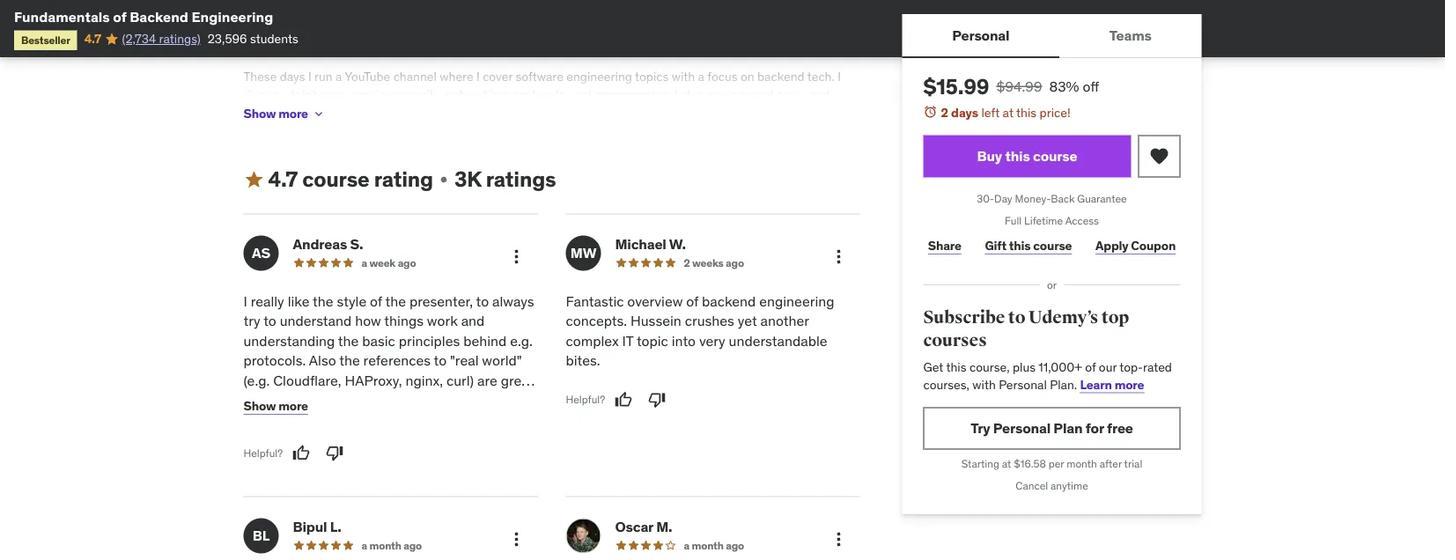 Task type: locate. For each thing, give the bounding box(es) containing it.
tech.
[[808, 69, 835, 85]]

1 vertical spatial for
[[1086, 419, 1104, 437]]

0 vertical spatial show
[[244, 106, 276, 122]]

helpful? left mark review by andreas s. as helpful icon
[[244, 447, 283, 460]]

where
[[440, 69, 474, 85]]

to right 'try'
[[264, 312, 276, 331]]

1 vertical spatial with
[[973, 376, 996, 392]]

andreas
[[293, 235, 347, 253]]

to left always
[[476, 293, 489, 311]]

to
[[476, 293, 489, 311], [1009, 307, 1026, 329], [264, 312, 276, 331], [434, 352, 447, 370]]

with inside these days i run a youtube channel where i cover software engineering topics with a focus on backend tech. i discuss databases, proxies, security, networking, protocols, and programming. i also cover recent news and current events in the field of software.
[[672, 69, 695, 85]]

a month ago
[[362, 539, 422, 553], [684, 539, 744, 553]]

0 horizontal spatial with
[[672, 69, 695, 85]]

bipul l.
[[293, 518, 341, 536]]

0 vertical spatial 4.7
[[84, 31, 101, 47]]

i left also
[[675, 86, 678, 102]]

basic
[[362, 332, 395, 350]]

1 vertical spatial show more
[[244, 399, 308, 414]]

$16.58
[[1014, 457, 1046, 471]]

1 horizontal spatial backend
[[758, 69, 805, 85]]

field
[[360, 104, 384, 120]]

0 vertical spatial show more
[[244, 106, 308, 122]]

1 horizontal spatial days
[[951, 104, 979, 120]]

engineering inside fantastic overview of backend engineering concepts. hussein crushes yet another complex it topic into very understandable bites.
[[760, 293, 835, 311]]

0 vertical spatial xsmall image
[[312, 107, 326, 122]]

0 vertical spatial helpful?
[[566, 393, 605, 407]]

0 vertical spatial 2
[[941, 104, 949, 120]]

at right left
[[1003, 104, 1014, 120]]

show more button down the these
[[244, 97, 326, 132]]

more down cloudflare,
[[279, 399, 308, 414]]

courses
[[924, 330, 987, 351]]

the
[[339, 104, 357, 120], [313, 293, 334, 311], [385, 293, 406, 311], [338, 332, 359, 350], [339, 352, 360, 370]]

s.
[[350, 235, 363, 253]]

at
[[1003, 104, 1014, 120], [1002, 457, 1012, 471]]

personal up $15.99
[[952, 26, 1010, 44]]

0 vertical spatial personal
[[952, 26, 1010, 44]]

lifetime
[[1025, 214, 1063, 228]]

0 vertical spatial days
[[280, 69, 305, 85]]

readings.
[[311, 391, 369, 409]]

more
[[279, 106, 308, 122], [1115, 376, 1145, 392], [279, 399, 308, 414]]

0 vertical spatial course
[[1033, 147, 1078, 165]]

xsmall image
[[312, 107, 326, 122], [437, 173, 451, 187]]

of inside get this course, plus 11,000+ of our top-rated courses, with personal plan.
[[1086, 359, 1096, 375]]

this inside the gift this course link
[[1009, 238, 1031, 254]]

the right 'in'
[[339, 104, 357, 120]]

this inside get this course, plus 11,000+ of our top-rated courses, with personal plan.
[[947, 359, 967, 375]]

to left udemy's
[[1009, 307, 1026, 329]]

money-
[[1015, 192, 1051, 206]]

(2,734
[[122, 31, 156, 47]]

1 horizontal spatial 2
[[941, 104, 949, 120]]

engineering up another
[[760, 293, 835, 311]]

andreas s.
[[293, 235, 363, 253]]

and right "protocols,"
[[571, 86, 592, 102]]

this inside buy this course button
[[1005, 147, 1030, 165]]

course up andreas s.
[[302, 167, 370, 193]]

month for oscar m.
[[692, 539, 724, 553]]

backend inside these days i run a youtube channel where i cover software engineering topics with a focus on backend tech. i discuss databases, proxies, security, networking, protocols, and programming. i also cover recent news and current events in the field of software.
[[758, 69, 805, 85]]

0 vertical spatial cover
[[483, 69, 513, 85]]

30-
[[977, 192, 995, 206]]

for
[[244, 391, 261, 409], [1086, 419, 1104, 437]]

with down course,
[[973, 376, 996, 392]]

helpful? for mark review by andreas s. as helpful icon
[[244, 447, 283, 460]]

michael w.
[[615, 235, 686, 253]]

of inside these days i run a youtube channel where i cover software engineering topics with a focus on backend tech. i discuss databases, proxies, security, networking, protocols, and programming. i also cover recent news and current events in the field of software.
[[387, 104, 397, 120]]

1 vertical spatial days
[[951, 104, 979, 120]]

0 vertical spatial show more button
[[244, 97, 326, 132]]

$15.99 $94.99 83% off
[[924, 73, 1100, 100]]

0 horizontal spatial 4.7
[[84, 31, 101, 47]]

$15.99
[[924, 73, 990, 100]]

2 vertical spatial personal
[[994, 419, 1051, 437]]

mark review by michael w. as unhelpful image
[[648, 391, 666, 409]]

0 vertical spatial for
[[244, 391, 261, 409]]

1 horizontal spatial with
[[973, 376, 996, 392]]

these
[[244, 69, 277, 85]]

per
[[1049, 457, 1064, 471]]

1 horizontal spatial helpful?
[[566, 393, 605, 407]]

with up also
[[672, 69, 695, 85]]

1 show more from the top
[[244, 106, 308, 122]]

1 vertical spatial 2
[[684, 256, 690, 270]]

to down principles
[[434, 352, 447, 370]]

things
[[384, 312, 424, 331]]

protocols.
[[244, 352, 306, 370]]

1 vertical spatial 4.7
[[268, 167, 298, 193]]

left
[[982, 104, 1000, 120]]

1 horizontal spatial 4.7
[[268, 167, 298, 193]]

backend inside fantastic overview of backend engineering concepts. hussein crushes yet another complex it topic into very understandable bites.
[[702, 293, 756, 311]]

2 horizontal spatial month
[[1067, 457, 1098, 471]]

more down databases,
[[279, 106, 308, 122]]

additional actions for review by bipul l. image
[[506, 529, 527, 550]]

full
[[1005, 214, 1022, 228]]

0 horizontal spatial days
[[280, 69, 305, 85]]

2 left weeks
[[684, 256, 690, 270]]

overview
[[628, 293, 683, 311]]

1 vertical spatial engineering
[[760, 293, 835, 311]]

additional actions for review by michael w. image
[[829, 246, 850, 268]]

bipul
[[293, 518, 327, 536]]

oscar m.
[[615, 518, 673, 536]]

1 vertical spatial xsmall image
[[437, 173, 451, 187]]

w.
[[669, 235, 686, 253]]

i up 'try'
[[244, 293, 247, 311]]

0 horizontal spatial a month ago
[[362, 539, 422, 553]]

1 vertical spatial show
[[244, 399, 276, 414]]

days left left
[[951, 104, 979, 120]]

1 vertical spatial course
[[302, 167, 370, 193]]

1 vertical spatial helpful?
[[244, 447, 283, 460]]

of inside i really like the style of the presenter, to always try to understand how things work and understanding the basic principles behind e.g. protocols. also the references to "real world" (e.g. cloudflare, haproxy, nginx, curl) are great for further readings.
[[370, 293, 382, 311]]

0 horizontal spatial helpful?
[[244, 447, 283, 460]]

this right "gift"
[[1009, 238, 1031, 254]]

course for gift this course
[[1034, 238, 1072, 254]]

personal button
[[903, 14, 1060, 56]]

1 horizontal spatial cover
[[706, 86, 736, 102]]

0 horizontal spatial backend
[[702, 293, 756, 311]]

1 vertical spatial backend
[[702, 293, 756, 311]]

1 horizontal spatial xsmall image
[[437, 173, 451, 187]]

1 vertical spatial personal
[[999, 376, 1047, 392]]

0 vertical spatial with
[[672, 69, 695, 85]]

show more down the discuss
[[244, 106, 308, 122]]

1 horizontal spatial engineering
[[760, 293, 835, 311]]

0 horizontal spatial engineering
[[567, 69, 632, 85]]

current
[[244, 104, 284, 120]]

engineering up programming.
[[567, 69, 632, 85]]

show more down (e.g.
[[244, 399, 308, 414]]

days
[[280, 69, 305, 85], [951, 104, 979, 120]]

1 horizontal spatial a month ago
[[684, 539, 744, 553]]

try personal plan for free link
[[924, 407, 1181, 450]]

fundamentals
[[14, 7, 110, 26]]

tab list
[[903, 14, 1202, 58]]

engineering inside these days i run a youtube channel where i cover software engineering topics with a focus on backend tech. i discuss databases, proxies, security, networking, protocols, and programming. i also cover recent news and current events in the field of software.
[[567, 69, 632, 85]]

ago for l.
[[404, 539, 422, 553]]

more down the top-
[[1115, 376, 1145, 392]]

0 vertical spatial engineering
[[567, 69, 632, 85]]

course up back
[[1033, 147, 1078, 165]]

e.g.
[[510, 332, 533, 350]]

0 horizontal spatial xsmall image
[[312, 107, 326, 122]]

backend up the yet
[[702, 293, 756, 311]]

of right field
[[387, 104, 397, 120]]

engineering
[[192, 7, 273, 26]]

4.7 down fundamentals
[[84, 31, 101, 47]]

xsmall image left 'in'
[[312, 107, 326, 122]]

share button
[[924, 228, 967, 264]]

references
[[363, 352, 431, 370]]

helpful? for mark review by michael w. as helpful image
[[566, 393, 605, 407]]

for left free
[[1086, 419, 1104, 437]]

understanding
[[244, 332, 335, 350]]

and up behind
[[461, 312, 485, 331]]

bl
[[253, 527, 270, 545]]

0 vertical spatial more
[[279, 106, 308, 122]]

course down lifetime
[[1034, 238, 1072, 254]]

0 horizontal spatial for
[[244, 391, 261, 409]]

3k
[[455, 167, 482, 193]]

of
[[113, 7, 127, 26], [387, 104, 397, 120], [370, 293, 382, 311], [686, 293, 699, 311], [1086, 359, 1096, 375]]

alarm image
[[924, 105, 938, 119]]

backend up news
[[758, 69, 805, 85]]

the up things
[[385, 293, 406, 311]]

4.7 right 'medium' icon
[[268, 167, 298, 193]]

how
[[355, 312, 381, 331]]

show more button down protocols.
[[244, 389, 308, 424]]

with
[[672, 69, 695, 85], [973, 376, 996, 392]]

helpful?
[[566, 393, 605, 407], [244, 447, 283, 460]]

2 vertical spatial course
[[1034, 238, 1072, 254]]

of left our
[[1086, 359, 1096, 375]]

principles
[[399, 332, 460, 350]]

days up databases,
[[280, 69, 305, 85]]

1 horizontal spatial month
[[692, 539, 724, 553]]

this right buy on the right
[[1005, 147, 1030, 165]]

2 right alarm icon
[[941, 104, 949, 120]]

0 horizontal spatial month
[[370, 539, 402, 553]]

it
[[622, 332, 634, 350]]

cover down focus
[[706, 86, 736, 102]]

2 for 2 days left at this price!
[[941, 104, 949, 120]]

1 show from the top
[[244, 106, 276, 122]]

0 horizontal spatial 2
[[684, 256, 690, 270]]

personal up the $16.58
[[994, 419, 1051, 437]]

off
[[1083, 77, 1100, 95]]

$94.99
[[997, 77, 1043, 95]]

rated
[[1143, 359, 1172, 375]]

30-day money-back guarantee full lifetime access
[[977, 192, 1127, 228]]

world"
[[482, 352, 522, 370]]

0 vertical spatial backend
[[758, 69, 805, 85]]

course inside button
[[1033, 147, 1078, 165]]

gift
[[985, 238, 1007, 254]]

a for oscar m.
[[684, 539, 690, 553]]

a for andreas s.
[[362, 256, 367, 270]]

with inside get this course, plus 11,000+ of our top-rated courses, with personal plan.
[[973, 376, 996, 392]]

0 horizontal spatial and
[[461, 312, 485, 331]]

helpful? left mark review by michael w. as helpful image
[[566, 393, 605, 407]]

course
[[1033, 147, 1078, 165], [302, 167, 370, 193], [1034, 238, 1072, 254]]

2 a month ago from the left
[[684, 539, 744, 553]]

backend
[[758, 69, 805, 85], [702, 293, 756, 311]]

show down (e.g.
[[244, 399, 276, 414]]

of up how
[[370, 293, 382, 311]]

1 vertical spatial at
[[1002, 457, 1012, 471]]

a
[[336, 69, 342, 85], [698, 69, 705, 85], [362, 256, 367, 270], [362, 539, 367, 553], [684, 539, 690, 553]]

this
[[1017, 104, 1037, 120], [1005, 147, 1030, 165], [1009, 238, 1031, 254], [947, 359, 967, 375]]

1 horizontal spatial for
[[1086, 419, 1104, 437]]

additional actions for review by andreas s. image
[[506, 246, 527, 268]]

xsmall image left 3k
[[437, 173, 451, 187]]

guarantee
[[1078, 192, 1127, 206]]

this up courses,
[[947, 359, 967, 375]]

bestseller
[[21, 33, 70, 47]]

cover up networking,
[[483, 69, 513, 85]]

month for bipul l.
[[370, 539, 402, 553]]

this for get
[[947, 359, 967, 375]]

1 a month ago from the left
[[362, 539, 422, 553]]

show more button
[[244, 97, 326, 132], [244, 389, 308, 424]]

and inside i really like the style of the presenter, to always try to understand how things work and understanding the basic principles behind e.g. protocols. also the references to "real world" (e.g. cloudflare, haproxy, nginx, curl) are great for further readings.
[[461, 312, 485, 331]]

channel
[[393, 69, 437, 85]]

2 show more button from the top
[[244, 389, 308, 424]]

personal
[[952, 26, 1010, 44], [999, 376, 1047, 392], [994, 419, 1051, 437]]

personal down plus
[[999, 376, 1047, 392]]

after
[[1100, 457, 1122, 471]]

at left the $16.58
[[1002, 457, 1012, 471]]

recent
[[739, 86, 775, 102]]

the down how
[[338, 332, 359, 350]]

apply coupon
[[1096, 238, 1176, 254]]

plan
[[1054, 419, 1083, 437]]

always
[[492, 293, 534, 311]]

backend
[[130, 7, 188, 26]]

1 vertical spatial show more button
[[244, 389, 308, 424]]

of up crushes
[[686, 293, 699, 311]]

show down the discuss
[[244, 106, 276, 122]]

proxies,
[[351, 86, 393, 102]]

and down tech.
[[809, 86, 830, 102]]

days inside these days i run a youtube channel where i cover software engineering topics with a focus on backend tech. i discuss databases, proxies, security, networking, protocols, and programming. i also cover recent news and current events in the field of software.
[[280, 69, 305, 85]]

presenter,
[[410, 293, 473, 311]]

for down (e.g.
[[244, 391, 261, 409]]



Task type: vqa. For each thing, say whether or not it's contained in the screenshot.
Backend
yes



Task type: describe. For each thing, give the bounding box(es) containing it.
anytime
[[1051, 479, 1089, 493]]

2 show more from the top
[[244, 399, 308, 414]]

networking,
[[446, 86, 511, 102]]

this for gift
[[1009, 238, 1031, 254]]

into
[[672, 332, 696, 350]]

michael
[[615, 235, 667, 253]]

also
[[681, 86, 704, 102]]

are
[[477, 372, 498, 390]]

ago for w.
[[726, 256, 744, 270]]

gift this course
[[985, 238, 1072, 254]]

teams
[[1110, 26, 1152, 44]]

access
[[1066, 214, 1099, 228]]

1 vertical spatial cover
[[706, 86, 736, 102]]

the right also
[[339, 352, 360, 370]]

trial
[[1125, 457, 1143, 471]]

these days i run a youtube channel where i cover software engineering topics with a focus on backend tech. i discuss databases, proxies, security, networking, protocols, and programming. i also cover recent news and current events in the field of software.
[[244, 69, 841, 120]]

udemy's
[[1029, 307, 1099, 329]]

mark review by andreas s. as helpful image
[[293, 445, 310, 462]]

focus
[[708, 69, 738, 85]]

course for buy this course
[[1033, 147, 1078, 165]]

discuss
[[244, 86, 285, 102]]

buy this course button
[[924, 135, 1132, 178]]

oscar
[[615, 518, 654, 536]]

ago for s.
[[398, 256, 416, 270]]

medium image
[[244, 169, 265, 191]]

at inside starting at $16.58 per month after trial cancel anytime
[[1002, 457, 1012, 471]]

83%
[[1050, 77, 1080, 95]]

days for 2
[[951, 104, 979, 120]]

11,000+
[[1039, 359, 1083, 375]]

run
[[315, 69, 333, 85]]

hussein
[[631, 312, 682, 331]]

i left run on the top left of the page
[[308, 69, 312, 85]]

try
[[971, 419, 991, 437]]

rating
[[374, 167, 433, 193]]

apply coupon button
[[1091, 228, 1181, 264]]

great
[[501, 372, 534, 390]]

3k ratings
[[455, 167, 556, 193]]

day
[[995, 192, 1013, 206]]

events
[[286, 104, 323, 120]]

the up understand at left bottom
[[313, 293, 334, 311]]

gift this course link
[[981, 228, 1077, 264]]

2 for 2 weeks ago
[[684, 256, 690, 270]]

our
[[1099, 359, 1117, 375]]

starting
[[962, 457, 1000, 471]]

i up networking,
[[477, 69, 480, 85]]

youtube
[[345, 69, 391, 85]]

4.7 for 4.7 course rating
[[268, 167, 298, 193]]

2 vertical spatial more
[[279, 399, 308, 414]]

a week ago
[[362, 256, 416, 270]]

1 vertical spatial more
[[1115, 376, 1145, 392]]

wishlist image
[[1149, 146, 1170, 167]]

fundamentals of backend engineering
[[14, 7, 273, 26]]

yet
[[738, 312, 757, 331]]

style
[[337, 293, 367, 311]]

crushes
[[685, 312, 735, 331]]

haproxy,
[[345, 372, 402, 390]]

to inside 'subscribe to udemy's top courses'
[[1009, 307, 1026, 329]]

starting at $16.58 per month after trial cancel anytime
[[962, 457, 1143, 493]]

for inside 'try personal plan for free' link
[[1086, 419, 1104, 437]]

get
[[924, 359, 944, 375]]

teams button
[[1060, 14, 1202, 56]]

i really like the style of the presenter, to always try to understand how things work and understanding the basic principles behind e.g. protocols. also the references to "real world" (e.g. cloudflare, haproxy, nginx, curl) are great for further readings.
[[244, 293, 534, 409]]

weeks
[[692, 256, 724, 270]]

2 horizontal spatial and
[[809, 86, 830, 102]]

learn
[[1081, 376, 1112, 392]]

week
[[370, 256, 396, 270]]

month inside starting at $16.58 per month after trial cancel anytime
[[1067, 457, 1098, 471]]

this for buy
[[1005, 147, 1030, 165]]

mark review by andreas s. as unhelpful image
[[326, 445, 344, 462]]

learn more link
[[1081, 376, 1145, 392]]

personal inside get this course, plus 11,000+ of our top-rated courses, with personal plan.
[[999, 376, 1047, 392]]

back
[[1051, 192, 1075, 206]]

top
[[1102, 307, 1130, 329]]

personal inside button
[[952, 26, 1010, 44]]

complex
[[566, 332, 619, 350]]

as
[[252, 244, 270, 262]]

mark review by michael w. as helpful image
[[615, 391, 633, 409]]

ratings
[[486, 167, 556, 193]]

a month ago for oscar m.
[[684, 539, 744, 553]]

for inside i really like the style of the presenter, to always try to understand how things work and understanding the basic principles behind e.g. protocols. also the references to "real world" (e.g. cloudflare, haproxy, nginx, curl) are great for further readings.
[[244, 391, 261, 409]]

(2,734 ratings)
[[122, 31, 201, 47]]

l.
[[330, 518, 341, 536]]

0 vertical spatial at
[[1003, 104, 1014, 120]]

ago for m.
[[726, 539, 744, 553]]

topic
[[637, 332, 668, 350]]

get this course, plus 11,000+ of our top-rated courses, with personal plan.
[[924, 359, 1172, 392]]

0 horizontal spatial cover
[[483, 69, 513, 85]]

on
[[741, 69, 755, 85]]

of up (2,734
[[113, 7, 127, 26]]

cloudflare,
[[273, 372, 341, 390]]

courses,
[[924, 376, 970, 392]]

4.7 for 4.7
[[84, 31, 101, 47]]

2 weeks ago
[[684, 256, 744, 270]]

a month ago for bipul l.
[[362, 539, 422, 553]]

this down the $94.99
[[1017, 104, 1037, 120]]

additional actions for review by oscar m. image
[[829, 529, 850, 550]]

free
[[1107, 419, 1134, 437]]

1 horizontal spatial and
[[571, 86, 592, 102]]

i inside i really like the style of the presenter, to always try to understand how things work and understanding the basic principles behind e.g. protocols. also the references to "real world" (e.g. cloudflare, haproxy, nginx, curl) are great for further readings.
[[244, 293, 247, 311]]

1 show more button from the top
[[244, 97, 326, 132]]

apply
[[1096, 238, 1129, 254]]

fantastic
[[566, 293, 624, 311]]

the inside these days i run a youtube channel where i cover software engineering topics with a focus on backend tech. i discuss databases, proxies, security, networking, protocols, and programming. i also cover recent news and current events in the field of software.
[[339, 104, 357, 120]]

concepts.
[[566, 312, 627, 331]]

understandable
[[729, 332, 828, 350]]

price!
[[1040, 104, 1071, 120]]

topics
[[635, 69, 669, 85]]

23,596 students
[[208, 31, 299, 47]]

of inside fantastic overview of backend engineering concepts. hussein crushes yet another complex it topic into very understandable bites.
[[686, 293, 699, 311]]

really
[[251, 293, 284, 311]]

tab list containing personal
[[903, 14, 1202, 58]]

further
[[264, 391, 307, 409]]

curl)
[[447, 372, 474, 390]]

share
[[928, 238, 962, 254]]

a for bipul l.
[[362, 539, 367, 553]]

databases,
[[288, 86, 348, 102]]

news
[[778, 86, 806, 102]]

days for these
[[280, 69, 305, 85]]

fantastic overview of backend engineering concepts. hussein crushes yet another complex it topic into very understandable bites.
[[566, 293, 835, 370]]

2 show from the top
[[244, 399, 276, 414]]

i right tech.
[[838, 69, 841, 85]]



